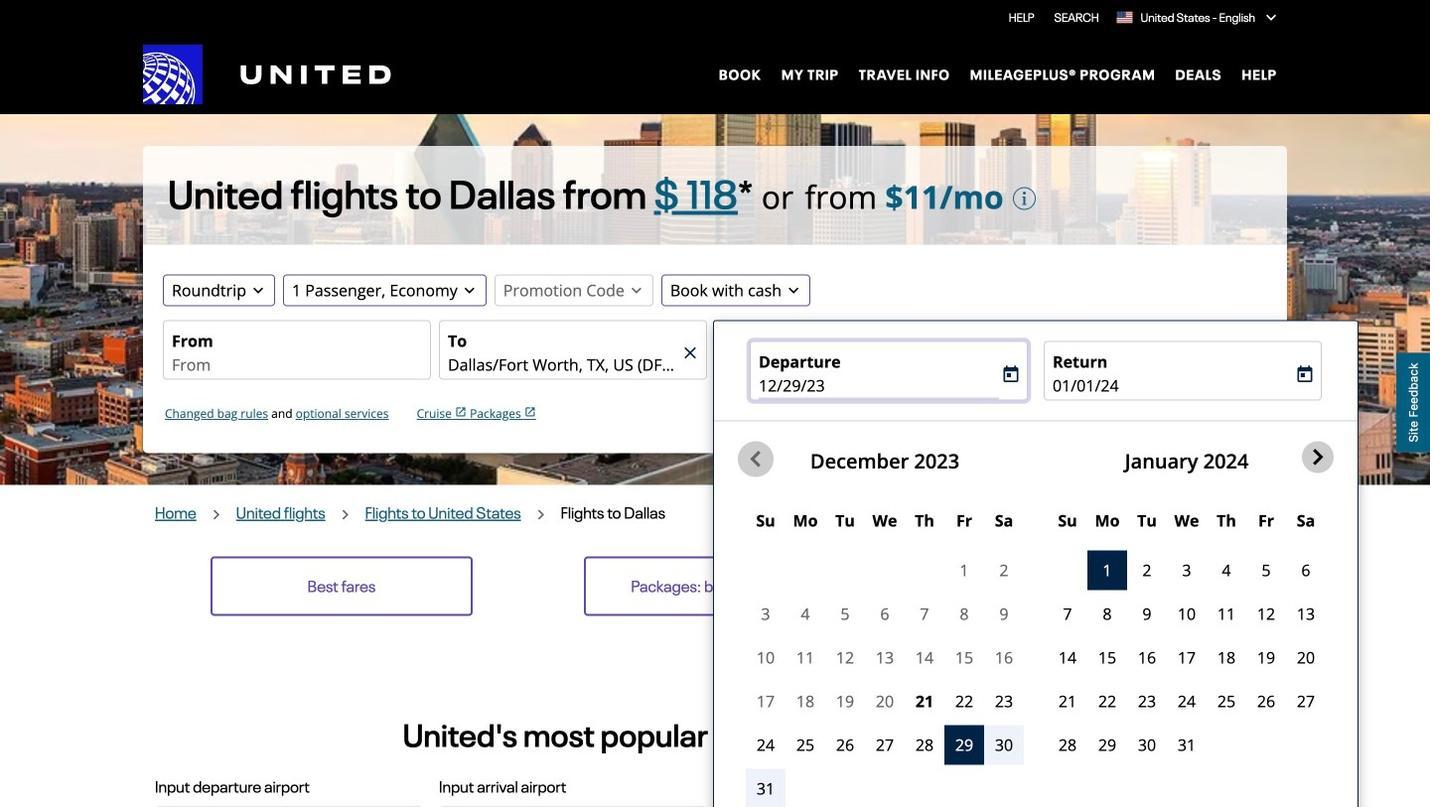 Task type: vqa. For each thing, say whether or not it's contained in the screenshot.
One Way Flight search element
no



Task type: describe. For each thing, give the bounding box(es) containing it.
4 column header from the left
[[865, 509, 905, 533]]

click to learn more about pay monthly image
[[1013, 186, 1037, 211]]

3 column header from the left
[[826, 509, 865, 533]]

10 column header from the left
[[1128, 509, 1167, 533]]

6 column header from the left
[[945, 509, 985, 533]]

january 2024 grid
[[1048, 446, 1326, 768]]

click to learn more about pay monthly element
[[1013, 186, 1037, 211]]

december 2023 grid
[[746, 446, 1024, 808]]

fc-booking-origin-aria-label text field
[[172, 353, 422, 377]]

fc-booking-destination-aria-label text field
[[448, 353, 679, 377]]

2 column header from the left
[[786, 509, 826, 533]]

1 column header from the left
[[746, 509, 786, 533]]

9 column header from the left
[[1088, 509, 1128, 533]]



Task type: locate. For each thing, give the bounding box(es) containing it.
11 column header from the left
[[1167, 509, 1207, 533]]

fc-booking-departure-date-input-aria-label text field
[[759, 374, 1000, 398]]

main content
[[0, 114, 1431, 808]]

12 column header from the left
[[1207, 509, 1247, 533]]

fc-booking-return-date-input-aria-label text field
[[1053, 374, 1294, 398]]

13 column header from the left
[[1247, 509, 1287, 533]]

14 column header from the left
[[1287, 509, 1326, 533]]

row
[[746, 477, 1024, 533], [1048, 477, 1326, 533], [746, 533, 1024, 808], [1048, 533, 1326, 768]]

column header
[[746, 509, 786, 533], [786, 509, 826, 533], [826, 509, 865, 533], [865, 509, 905, 533], [905, 509, 945, 533], [945, 509, 985, 533], [985, 509, 1024, 533], [1048, 509, 1088, 533], [1088, 509, 1128, 533], [1128, 509, 1167, 533], [1167, 509, 1207, 533], [1207, 509, 1247, 533], [1247, 509, 1287, 533], [1287, 509, 1326, 533]]

7 column header from the left
[[985, 509, 1024, 533]]

8 column header from the left
[[1048, 509, 1088, 533]]

5 column header from the left
[[905, 509, 945, 533]]

united airlines image
[[143, 45, 391, 104]]



